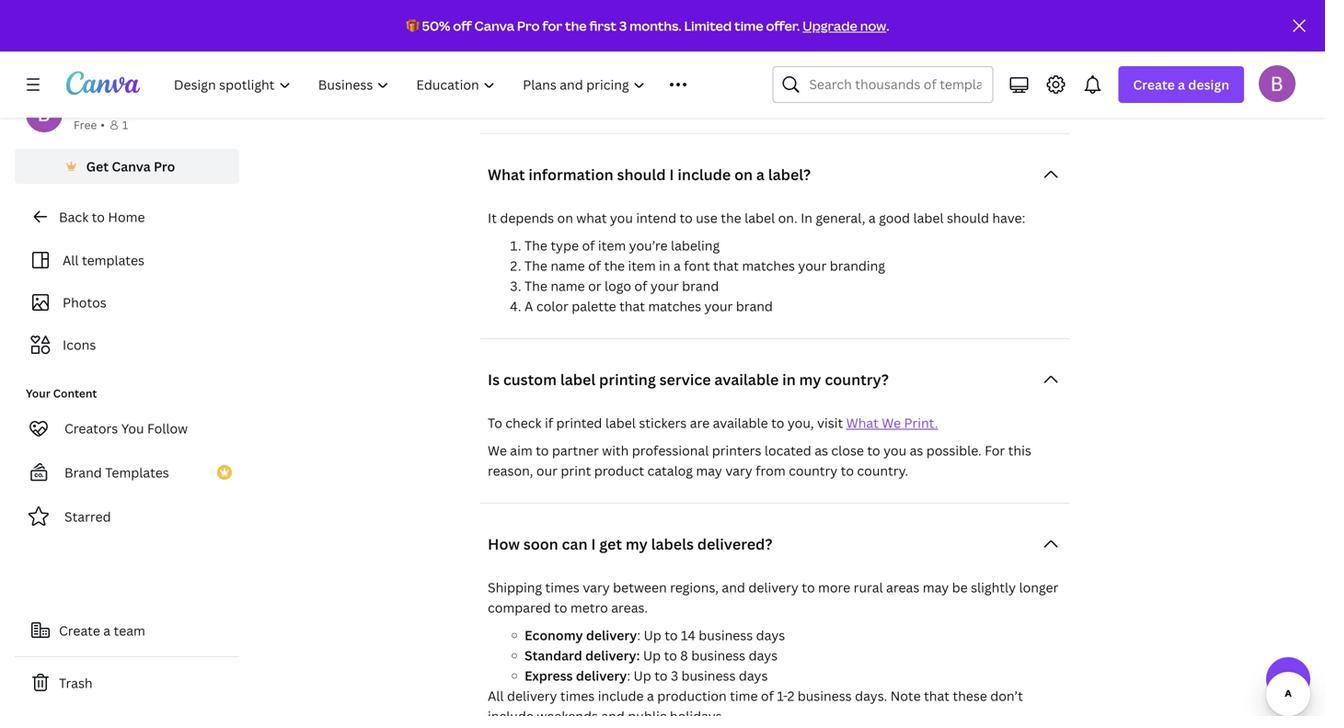 Task type: describe. For each thing, give the bounding box(es) containing it.
how soon can i get my labels delivered?
[[488, 535, 772, 555]]

canva inside button
[[112, 158, 151, 175]]

your
[[26, 386, 50, 401]]

a inside button
[[103, 623, 111, 640]]

1 vertical spatial up
[[643, 647, 661, 665]]

labels inside how soon can i get my labels delivered? dropdown button
[[651, 535, 694, 555]]

to down close
[[841, 463, 854, 480]]

14
[[681, 627, 696, 645]]

upgrade now button
[[803, 17, 886, 35]]

for the classroom, use your label stickers as classroom name tags and on name labels for trolleys, tote trays, lunch boxes, and other items in the classroom.
[[525, 32, 1054, 70]]

compared
[[488, 600, 551, 617]]

back to home link
[[15, 199, 239, 236]]

areas.
[[611, 600, 648, 617]]

this
[[1008, 442, 1031, 460]]

close
[[831, 442, 864, 460]]

on.
[[778, 209, 798, 227]]

custom
[[503, 370, 557, 390]]

1 horizontal spatial we
[[882, 415, 901, 432]]

delivery:
[[585, 647, 640, 665]]

to
[[488, 415, 502, 432]]

items
[[810, 52, 845, 70]]

free
[[74, 117, 97, 133]]

creators
[[64, 420, 118, 438]]

as down print.
[[910, 442, 923, 460]]

business up production
[[681, 668, 736, 685]]

if
[[545, 415, 553, 432]]

delivery inside shipping times vary between regions, and delivery to more rural areas may be slightly longer compared to metro areas.
[[748, 579, 799, 597]]

0 vertical spatial item
[[598, 237, 626, 255]]

that inside economy delivery : up to 14 business days standard delivery: up to 8 business days express delivery : up to 3 business days all delivery times include a production time of 1-2 business days. note that these don't include weekends and public holidays.
[[924, 688, 950, 705]]

as up country
[[815, 442, 828, 460]]

i for can
[[591, 535, 596, 555]]

to up the economy
[[554, 600, 567, 617]]

you inside we aim to partner with professional printers located as close to you as possible. for this reason, our print product catalog may vary from country to country.
[[884, 442, 907, 460]]

1 horizontal spatial that
[[713, 257, 739, 275]]

team
[[114, 623, 145, 640]]

bob builder image
[[1259, 65, 1296, 102]]

1 vertical spatial my
[[626, 535, 648, 555]]

should inside what information should i include on a label? dropdown button
[[617, 165, 666, 185]]

all inside economy delivery : up to 14 business days standard delivery: up to 8 business days express delivery : up to 3 business days all delivery times include a production time of 1-2 business days. note that these don't include weekends and public holidays.
[[488, 688, 504, 705]]

your left branding
[[798, 257, 827, 275]]

to left you, at the bottom of page
[[771, 415, 784, 432]]

these
[[953, 688, 987, 705]]

delivery up delivery:
[[586, 627, 637, 645]]

what we print. link
[[846, 415, 938, 432]]

address
[[1003, 72, 1052, 90]]

what
[[576, 209, 607, 227]]

lunch
[[666, 52, 701, 70]]

0 vertical spatial pro
[[517, 17, 540, 35]]

labeling
[[671, 237, 720, 255]]

now
[[860, 17, 886, 35]]

0 vertical spatial for
[[542, 17, 562, 35]]

more
[[818, 579, 850, 597]]

to up production
[[654, 668, 668, 685]]

delivery down express
[[507, 688, 557, 705]]

upgrade
[[803, 17, 857, 35]]

create for create a team
[[59, 623, 100, 640]]

with
[[602, 442, 629, 460]]

0 horizontal spatial that
[[619, 298, 645, 315]]

production
[[657, 688, 727, 705]]

to up country.
[[867, 442, 880, 460]]

print
[[561, 463, 591, 480]]

personal
[[548, 72, 602, 90]]

as inside for the classroom, use your label stickers as classroom name tags and on name labels for trolleys, tote trays, lunch boxes, and other items in the classroom.
[[783, 32, 797, 49]]

photos
[[63, 294, 107, 311]]

don't
[[990, 688, 1023, 705]]

available inside dropdown button
[[714, 370, 779, 390]]

to up labeling
[[680, 209, 693, 227]]

country?
[[825, 370, 889, 390]]

0 vertical spatial you
[[610, 209, 633, 227]]

a
[[525, 298, 533, 315]]

printed
[[556, 415, 602, 432]]

is custom label printing service available in my country?
[[488, 370, 889, 390]]

1 horizontal spatial include
[[598, 688, 644, 705]]

the type of item you're labeling the name of the item in a font that matches your branding the name or logo of your brand a color palette that matches your brand
[[525, 237, 885, 315]]

0 vertical spatial days
[[756, 627, 785, 645]]

country
[[789, 463, 838, 480]]

stickers inside for the classroom, use your label stickers as classroom name tags and on name labels for trolleys, tote trays, lunch boxes, and other items in the classroom.
[[732, 32, 780, 49]]

your down items
[[830, 72, 858, 90]]

areas
[[886, 579, 920, 597]]

check
[[505, 415, 542, 432]]

1 the from the top
[[525, 237, 547, 255]]

possible.
[[926, 442, 982, 460]]

of right logo
[[634, 278, 647, 295]]

3 the from the top
[[525, 278, 547, 295]]

of inside economy delivery : up to 14 business days standard delivery: up to 8 business days express delivery : up to 3 business days all delivery times include a production time of 1-2 business days. note that these don't include weekends and public holidays.
[[761, 688, 774, 705]]

2 vertical spatial use
[[696, 209, 718, 227]]

vary inside shipping times vary between regions, and delivery to more rural areas may be slightly longer compared to metro areas.
[[583, 579, 610, 597]]

free •
[[74, 117, 105, 133]]

.
[[886, 17, 889, 35]]

between
[[613, 579, 667, 597]]

a left the good
[[869, 209, 876, 227]]

get
[[599, 535, 622, 555]]

on left what
[[557, 209, 573, 227]]

to inside and address labels, or as a fun and unique twist to your stationery and diy crafts.
[[742, 93, 755, 110]]

classroom
[[800, 32, 864, 49]]

business right 8
[[691, 647, 746, 665]]

create a design
[[1133, 76, 1229, 93]]

off
[[453, 17, 472, 35]]

a left label?
[[756, 165, 765, 185]]

be
[[952, 579, 968, 597]]

for inside we aim to partner with professional printers located as close to you as possible. for this reason, our print product catalog may vary from country to country.
[[985, 442, 1005, 460]]

standard
[[525, 647, 582, 665]]

0 vertical spatial up
[[644, 627, 661, 645]]

0 horizontal spatial include
[[488, 708, 534, 717]]

all templates link
[[26, 243, 228, 278]]

include inside dropdown button
[[678, 165, 731, 185]]

reason,
[[488, 463, 533, 480]]

time inside economy delivery : up to 14 business days standard delivery: up to 8 business days express delivery : up to 3 business days all delivery times include a production time of 1-2 business days. note that these don't include weekends and public holidays.
[[730, 688, 758, 705]]

soon
[[523, 535, 558, 555]]

professional
[[632, 442, 709, 460]]

0 vertical spatial my
[[799, 370, 821, 390]]

1 horizontal spatial item
[[628, 257, 656, 275]]

mailing envelopes link
[[861, 72, 973, 90]]

create a team button
[[15, 613, 239, 650]]

business right the 2
[[798, 688, 852, 705]]

the up mailing
[[862, 52, 883, 70]]

visit
[[817, 415, 843, 432]]

you,
[[788, 415, 814, 432]]

the left the first
[[565, 17, 587, 35]]

create a team
[[59, 623, 145, 640]]

a left design
[[1178, 76, 1185, 93]]

label?
[[768, 165, 811, 185]]

brand templates link
[[15, 455, 239, 491]]

our
[[536, 463, 558, 480]]

3 inside economy delivery : up to 14 business days standard delivery: up to 8 business days express delivery : up to 3 business days all delivery times include a production time of 1-2 business days. note that these don't include weekends and public holidays.
[[671, 668, 678, 685]]

to left 8
[[664, 647, 677, 665]]

1 vertical spatial what
[[846, 415, 879, 432]]

templates
[[82, 252, 144, 269]]

create a design button
[[1118, 66, 1244, 103]]

and up for personal projects, use personalized labels on your mailing envelopes
[[747, 52, 770, 70]]

you
[[121, 420, 144, 438]]

may inside we aim to partner with professional printers located as close to you as possible. for this reason, our print product catalog may vary from country to country.
[[696, 463, 722, 480]]

it
[[488, 209, 497, 227]]

as inside and address labels, or as a fun and unique twist to your stationery and diy crafts.
[[584, 93, 598, 110]]

longer
[[1019, 579, 1059, 597]]

label right the good
[[913, 209, 944, 227]]

what inside what information should i include on a label? dropdown button
[[488, 165, 525, 185]]

in inside the type of item you're labeling the name of the item in a font that matches your branding the name or logo of your brand a color palette that matches your brand
[[659, 257, 670, 275]]

of up palette
[[588, 257, 601, 275]]

photos link
[[26, 285, 228, 320]]

name up color
[[551, 278, 585, 295]]

partner
[[552, 442, 599, 460]]

you're
[[629, 237, 668, 255]]

Search search field
[[809, 67, 981, 102]]

2 vertical spatial days
[[739, 668, 768, 685]]

trolleys,
[[546, 52, 596, 70]]

starred
[[64, 508, 111, 526]]

limited
[[684, 17, 732, 35]]

and down projects,
[[635, 93, 659, 110]]

from
[[756, 463, 786, 480]]

of right type
[[582, 237, 595, 255]]

1 vertical spatial days
[[749, 647, 778, 665]]

follow
[[147, 420, 188, 438]]

classroom.
[[886, 52, 954, 70]]

may inside shipping times vary between regions, and delivery to more rural areas may be slightly longer compared to metro areas.
[[923, 579, 949, 597]]

label left on.
[[745, 209, 775, 227]]

the inside the type of item you're labeling the name of the item in a font that matches your branding the name or logo of your brand a color palette that matches your brand
[[604, 257, 625, 275]]

🎁
[[406, 17, 419, 35]]

pro inside button
[[154, 158, 175, 175]]



Task type: vqa. For each thing, say whether or not it's contained in the screenshot.
"Independent"
no



Task type: locate. For each thing, give the bounding box(es) containing it.
font
[[684, 257, 710, 275]]

twist
[[708, 93, 739, 110]]

projects,
[[606, 72, 660, 90]]

or inside and address labels, or as a fun and unique twist to your stationery and diy crafts.
[[568, 93, 581, 110]]

0 horizontal spatial brand
[[682, 278, 719, 295]]

to down for personal projects, use personalized labels on your mailing envelopes
[[742, 93, 755, 110]]

0 vertical spatial the
[[525, 237, 547, 255]]

0 vertical spatial or
[[568, 93, 581, 110]]

trash
[[59, 675, 93, 692]]

fun
[[611, 93, 632, 110]]

economy
[[525, 627, 583, 645]]

as down personal
[[584, 93, 598, 110]]

printers
[[712, 442, 761, 460]]

or up palette
[[588, 278, 601, 295]]

name down type
[[551, 257, 585, 275]]

how soon can i get my labels delivered? button
[[480, 526, 1069, 563]]

labels up regions,
[[651, 535, 694, 555]]

for left trolleys,
[[525, 52, 543, 70]]

in
[[801, 209, 813, 227]]

labels inside for the classroom, use your label stickers as classroom name tags and on name labels for trolleys, tote trays, lunch boxes, and other items in the classroom.
[[1017, 32, 1054, 49]]

2 vertical spatial the
[[525, 278, 547, 295]]

can
[[562, 535, 588, 555]]

or down personal
[[568, 93, 581, 110]]

1
[[122, 117, 128, 133]]

rural
[[854, 579, 883, 597]]

tags
[[905, 32, 931, 49]]

i up 'intend'
[[669, 165, 674, 185]]

you right what
[[610, 209, 633, 227]]

brand down font
[[682, 278, 719, 295]]

brand
[[64, 464, 102, 482]]

vary down printers in the right of the page
[[725, 463, 753, 480]]

for
[[525, 32, 545, 49], [525, 72, 545, 90], [985, 442, 1005, 460]]

1 horizontal spatial :
[[637, 627, 641, 645]]

product
[[594, 463, 644, 480]]

canva right get
[[112, 158, 151, 175]]

icons link
[[26, 328, 228, 363]]

delivery down delivery:
[[576, 668, 627, 685]]

what up close
[[846, 415, 879, 432]]

labels down other
[[771, 72, 807, 90]]

0 vertical spatial include
[[678, 165, 731, 185]]

matches down it depends on what you intend to use the label on. in general, a good label should have:
[[742, 257, 795, 275]]

2 vertical spatial in
[[782, 370, 796, 390]]

0 vertical spatial that
[[713, 257, 739, 275]]

your
[[667, 32, 696, 49], [830, 72, 858, 90], [758, 93, 786, 110], [798, 257, 827, 275], [650, 278, 679, 295], [704, 298, 733, 315]]

2 the from the top
[[525, 257, 547, 275]]

create left team
[[59, 623, 100, 640]]

times up weekends
[[560, 688, 595, 705]]

how
[[488, 535, 520, 555]]

1 horizontal spatial pro
[[517, 17, 540, 35]]

create inside button
[[59, 623, 100, 640]]

1 vertical spatial for
[[525, 72, 545, 90]]

0 horizontal spatial labels
[[651, 535, 694, 555]]

0 horizontal spatial all
[[63, 252, 79, 269]]

and left address
[[976, 72, 999, 90]]

0 horizontal spatial we
[[488, 442, 507, 460]]

1 vertical spatial available
[[713, 415, 768, 432]]

1 horizontal spatial labels
[[771, 72, 807, 90]]

the up logo
[[604, 257, 625, 275]]

1 vertical spatial the
[[525, 257, 547, 275]]

a left font
[[674, 257, 681, 275]]

and address labels, or as a fun and unique twist to your stationery and diy crafts.
[[525, 72, 1052, 110]]

business right 14
[[699, 627, 753, 645]]

up left 14
[[644, 627, 661, 645]]

None search field
[[772, 66, 993, 103]]

a inside economy delivery : up to 14 business days standard delivery: up to 8 business days express delivery : up to 3 business days all delivery times include a production time of 1-2 business days. note that these don't include weekends and public holidays.
[[647, 688, 654, 705]]

get
[[86, 158, 109, 175]]

0 vertical spatial create
[[1133, 76, 1175, 93]]

that down logo
[[619, 298, 645, 315]]

in right items
[[848, 52, 859, 70]]

your inside and address labels, or as a fun and unique twist to your stationery and diy crafts.
[[758, 93, 786, 110]]

delivered?
[[697, 535, 772, 555]]

use up labeling
[[696, 209, 718, 227]]

0 vertical spatial labels
[[1017, 32, 1054, 49]]

1 horizontal spatial all
[[488, 688, 504, 705]]

diy
[[883, 93, 904, 110]]

creators you follow link
[[15, 410, 239, 447]]

0 vertical spatial 3
[[619, 17, 627, 35]]

as up other
[[783, 32, 797, 49]]

0 horizontal spatial i
[[591, 535, 596, 555]]

0 horizontal spatial 3
[[619, 17, 627, 35]]

we aim to partner with professional printers located as close to you as possible. for this reason, our print product catalog may vary from country to country.
[[488, 442, 1031, 480]]

available
[[714, 370, 779, 390], [713, 415, 768, 432]]

0 vertical spatial we
[[882, 415, 901, 432]]

1 horizontal spatial you
[[884, 442, 907, 460]]

available up printers in the right of the page
[[713, 415, 768, 432]]

all down compared
[[488, 688, 504, 705]]

to right 'back'
[[92, 208, 105, 226]]

a inside the type of item you're labeling the name of the item in a font that matches your branding the name or logo of your brand a color palette that matches your brand
[[674, 257, 681, 275]]

create left design
[[1133, 76, 1175, 93]]

1 horizontal spatial matches
[[742, 257, 795, 275]]

my right "get"
[[626, 535, 648, 555]]

is
[[488, 370, 500, 390]]

1 vertical spatial we
[[488, 442, 507, 460]]

•
[[101, 117, 105, 133]]

the up trolleys,
[[548, 32, 569, 49]]

2
[[787, 688, 794, 705]]

on up 'envelopes'
[[960, 32, 976, 49]]

1 horizontal spatial create
[[1133, 76, 1175, 93]]

and down mailing
[[856, 93, 880, 110]]

for for for the classroom, use your label stickers as classroom name tags and on name labels for trolleys, tote trays, lunch boxes, and other items in the classroom.
[[525, 32, 545, 49]]

on up "stationery"
[[811, 72, 826, 90]]

on up it depends on what you intend to use the label on. in general, a good label should have:
[[734, 165, 753, 185]]

up down delivery:
[[634, 668, 651, 685]]

time left 1-
[[730, 688, 758, 705]]

1 vertical spatial all
[[488, 688, 504, 705]]

2 horizontal spatial in
[[848, 52, 859, 70]]

available up "to check if printed label stickers are available to you, visit what we print."
[[714, 370, 779, 390]]

0 vertical spatial stickers
[[732, 32, 780, 49]]

0 vertical spatial brand
[[682, 278, 719, 295]]

stationery
[[790, 93, 853, 110]]

is custom label printing service available in my country? button
[[480, 362, 1069, 399]]

on inside what information should i include on a label? dropdown button
[[734, 165, 753, 185]]

2 horizontal spatial labels
[[1017, 32, 1054, 49]]

0 vertical spatial in
[[848, 52, 859, 70]]

for inside for the classroom, use your label stickers as classroom name tags and on name labels for trolleys, tote trays, lunch boxes, and other items in the classroom.
[[525, 32, 545, 49]]

1 vertical spatial time
[[730, 688, 758, 705]]

create inside dropdown button
[[1133, 76, 1175, 93]]

for for for personal projects, use personalized labels on your mailing envelopes
[[525, 72, 545, 90]]

use up unique
[[663, 72, 685, 90]]

0 horizontal spatial in
[[659, 257, 670, 275]]

country.
[[857, 463, 908, 480]]

brand
[[682, 278, 719, 295], [736, 298, 773, 315]]

good
[[879, 209, 910, 227]]

we inside we aim to partner with professional printers located as close to you as possible. for this reason, our print product catalog may vary from country to country.
[[488, 442, 507, 460]]

to left 14
[[665, 627, 678, 645]]

0 vertical spatial canva
[[474, 17, 514, 35]]

use for projects,
[[663, 72, 685, 90]]

1 vertical spatial include
[[598, 688, 644, 705]]

label inside dropdown button
[[560, 370, 596, 390]]

0 horizontal spatial :
[[627, 668, 630, 685]]

1 horizontal spatial brand
[[736, 298, 773, 315]]

your down font
[[704, 298, 733, 315]]

use up trays,
[[642, 32, 664, 49]]

the left on.
[[721, 209, 741, 227]]

months.
[[630, 17, 682, 35]]

shipping
[[488, 579, 542, 597]]

it depends on what you intend to use the label on. in general, a good label should have:
[[488, 209, 1025, 227]]

the
[[565, 17, 587, 35], [548, 32, 569, 49], [862, 52, 883, 70], [721, 209, 741, 227], [604, 257, 625, 275]]

0 vertical spatial may
[[696, 463, 722, 480]]

0 horizontal spatial what
[[488, 165, 525, 185]]

stickers up professional
[[639, 415, 687, 432]]

0 horizontal spatial or
[[568, 93, 581, 110]]

should
[[617, 165, 666, 185], [947, 209, 989, 227]]

all left templates
[[63, 252, 79, 269]]

1 vertical spatial stickers
[[639, 415, 687, 432]]

name up address
[[979, 32, 1014, 49]]

content
[[53, 386, 97, 401]]

0 horizontal spatial pro
[[154, 158, 175, 175]]

use
[[642, 32, 664, 49], [663, 72, 685, 90], [696, 209, 718, 227]]

labels,
[[525, 93, 565, 110]]

0 horizontal spatial you
[[610, 209, 633, 227]]

1 horizontal spatial my
[[799, 370, 821, 390]]

1 vertical spatial for
[[525, 52, 543, 70]]

1 vertical spatial that
[[619, 298, 645, 315]]

get canva pro button
[[15, 149, 239, 184]]

in
[[848, 52, 859, 70], [659, 257, 670, 275], [782, 370, 796, 390]]

1 horizontal spatial what
[[846, 415, 879, 432]]

or inside the type of item you're labeling the name of the item in a font that matches your branding the name or logo of your brand a color palette that matches your brand
[[588, 278, 601, 295]]

crafts.
[[908, 93, 947, 110]]

0 vertical spatial for
[[525, 32, 545, 49]]

your down for personal projects, use personalized labels on your mailing envelopes
[[758, 93, 786, 110]]

:
[[637, 627, 641, 645], [627, 668, 630, 685]]

vary
[[725, 463, 753, 480], [583, 579, 610, 597]]

2 vertical spatial for
[[985, 442, 1005, 460]]

0 horizontal spatial vary
[[583, 579, 610, 597]]

that right font
[[713, 257, 739, 275]]

name left tags
[[867, 32, 901, 49]]

8
[[680, 647, 688, 665]]

you up country.
[[884, 442, 907, 460]]

1 horizontal spatial should
[[947, 209, 989, 227]]

i for should
[[669, 165, 674, 185]]

2 vertical spatial labels
[[651, 535, 694, 555]]

we
[[882, 415, 901, 432], [488, 442, 507, 460]]

0 vertical spatial vary
[[725, 463, 753, 480]]

type
[[551, 237, 579, 255]]

1 vertical spatial canva
[[112, 158, 151, 175]]

0 vertical spatial time
[[734, 17, 763, 35]]

we left aim
[[488, 442, 507, 460]]

matches down font
[[648, 298, 701, 315]]

trash link
[[15, 665, 239, 702]]

: down delivery:
[[627, 668, 630, 685]]

in inside for the classroom, use your label stickers as classroom name tags and on name labels for trolleys, tote trays, lunch boxes, and other items in the classroom.
[[848, 52, 859, 70]]

for inside for the classroom, use your label stickers as classroom name tags and on name labels for trolleys, tote trays, lunch boxes, and other items in the classroom.
[[525, 52, 543, 70]]

your down the you're
[[650, 278, 679, 295]]

label inside for the classroom, use your label stickers as classroom name tags and on name labels for trolleys, tote trays, lunch boxes, and other items in the classroom.
[[699, 32, 729, 49]]

up left 8
[[643, 647, 661, 665]]

first
[[589, 17, 617, 35]]

1 vertical spatial matches
[[648, 298, 701, 315]]

top level navigation element
[[162, 66, 728, 103], [162, 66, 728, 103]]

0 vertical spatial use
[[642, 32, 664, 49]]

slightly
[[971, 579, 1016, 597]]

times inside shipping times vary between regions, and delivery to more rural areas may be slightly longer compared to metro areas.
[[545, 579, 580, 597]]

1 horizontal spatial or
[[588, 278, 601, 295]]

0 horizontal spatial should
[[617, 165, 666, 185]]

delivery down how soon can i get my labels delivered? dropdown button
[[748, 579, 799, 597]]

note
[[890, 688, 921, 705]]

personalized
[[688, 72, 767, 90]]

1-
[[777, 688, 787, 705]]

print.
[[904, 415, 938, 432]]

boxes,
[[704, 52, 743, 70]]

envelopes
[[909, 72, 973, 90]]

2 horizontal spatial that
[[924, 688, 950, 705]]

label up with
[[605, 415, 636, 432]]

0 vertical spatial available
[[714, 370, 779, 390]]

weekends
[[537, 708, 598, 717]]

canva right 'off'
[[474, 17, 514, 35]]

and inside economy delivery : up to 14 business days standard delivery: up to 8 business days express delivery : up to 3 business days all delivery times include a production time of 1-2 business days. note that these don't include weekends and public holidays.
[[601, 708, 625, 717]]

0 horizontal spatial may
[[696, 463, 722, 480]]

your up lunch
[[667, 32, 696, 49]]

1 vertical spatial times
[[560, 688, 595, 705]]

item down what
[[598, 237, 626, 255]]

all
[[63, 252, 79, 269], [488, 688, 504, 705]]

we left print.
[[882, 415, 901, 432]]

that right note
[[924, 688, 950, 705]]

use inside for the classroom, use your label stickers as classroom name tags and on name labels for trolleys, tote trays, lunch boxes, and other items in the classroom.
[[642, 32, 664, 49]]

your inside for the classroom, use your label stickers as classroom name tags and on name labels for trolleys, tote trays, lunch boxes, and other items in the classroom.
[[667, 32, 696, 49]]

1 vertical spatial use
[[663, 72, 685, 90]]

0 horizontal spatial create
[[59, 623, 100, 640]]

0 vertical spatial :
[[637, 627, 641, 645]]

1 horizontal spatial may
[[923, 579, 949, 597]]

what information should i include on a label? button
[[480, 157, 1069, 193]]

and inside shipping times vary between regions, and delivery to more rural areas may be slightly longer compared to metro areas.
[[722, 579, 745, 597]]

a inside and address labels, or as a fun and unique twist to your stationery and diy crafts.
[[601, 93, 608, 110]]

1 vertical spatial may
[[923, 579, 949, 597]]

0 horizontal spatial item
[[598, 237, 626, 255]]

vary inside we aim to partner with professional printers located as close to you as possible. for this reason, our print product catalog may vary from country to country.
[[725, 463, 753, 480]]

include up public
[[598, 688, 644, 705]]

and right tags
[[934, 32, 957, 49]]

your content
[[26, 386, 97, 401]]

to
[[742, 93, 755, 110], [92, 208, 105, 226], [680, 209, 693, 227], [771, 415, 784, 432], [536, 442, 549, 460], [867, 442, 880, 460], [841, 463, 854, 480], [802, 579, 815, 597], [554, 600, 567, 617], [665, 627, 678, 645], [664, 647, 677, 665], [654, 668, 668, 685]]

0 vertical spatial times
[[545, 579, 580, 597]]

use for classroom,
[[642, 32, 664, 49]]

1 vertical spatial item
[[628, 257, 656, 275]]

mailing
[[861, 72, 906, 90]]

2 vertical spatial include
[[488, 708, 534, 717]]

my up you, at the bottom of page
[[799, 370, 821, 390]]

label up boxes,
[[699, 32, 729, 49]]

days
[[756, 627, 785, 645], [749, 647, 778, 665], [739, 668, 768, 685]]

what up it
[[488, 165, 525, 185]]

create for create a design
[[1133, 76, 1175, 93]]

1 vertical spatial should
[[947, 209, 989, 227]]

that
[[713, 257, 739, 275], [619, 298, 645, 315], [924, 688, 950, 705]]

2 horizontal spatial include
[[678, 165, 731, 185]]

include
[[678, 165, 731, 185], [598, 688, 644, 705], [488, 708, 534, 717]]

to up our
[[536, 442, 549, 460]]

templates
[[105, 464, 169, 482]]

0 vertical spatial should
[[617, 165, 666, 185]]

in down the you're
[[659, 257, 670, 275]]

depends
[[500, 209, 554, 227]]

what information should i include on a label?
[[488, 165, 811, 185]]

include up it depends on what you intend to use the label on. in general, a good label should have:
[[678, 165, 731, 185]]

in inside 'is custom label printing service available in my country?' dropdown button
[[782, 370, 796, 390]]

0 horizontal spatial matches
[[648, 298, 701, 315]]

1 horizontal spatial i
[[669, 165, 674, 185]]

times inside economy delivery : up to 14 business days standard delivery: up to 8 business days express delivery : up to 3 business days all delivery times include a production time of 1-2 business days. note that these don't include weekends and public holidays.
[[560, 688, 595, 705]]

0 horizontal spatial stickers
[[639, 415, 687, 432]]

a left team
[[103, 623, 111, 640]]

1 vertical spatial or
[[588, 278, 601, 295]]

1 vertical spatial in
[[659, 257, 670, 275]]

0 vertical spatial matches
[[742, 257, 795, 275]]

to left more
[[802, 579, 815, 597]]

item
[[598, 237, 626, 255], [628, 257, 656, 275]]

color
[[536, 298, 569, 315]]

back to home
[[59, 208, 145, 226]]

1 vertical spatial 3
[[671, 668, 678, 685]]

icons
[[63, 336, 96, 354]]

labels up address
[[1017, 32, 1054, 49]]

label up printed
[[560, 370, 596, 390]]

on inside for the classroom, use your label stickers as classroom name tags and on name labels for trolleys, tote trays, lunch boxes, and other items in the classroom.
[[960, 32, 976, 49]]

and
[[934, 32, 957, 49], [747, 52, 770, 70], [976, 72, 999, 90], [635, 93, 659, 110], [856, 93, 880, 110], [722, 579, 745, 597], [601, 708, 625, 717]]

of left 1-
[[761, 688, 774, 705]]

1 horizontal spatial in
[[782, 370, 796, 390]]

back
[[59, 208, 89, 226]]

trays,
[[628, 52, 663, 70]]

2 vertical spatial up
[[634, 668, 651, 685]]



